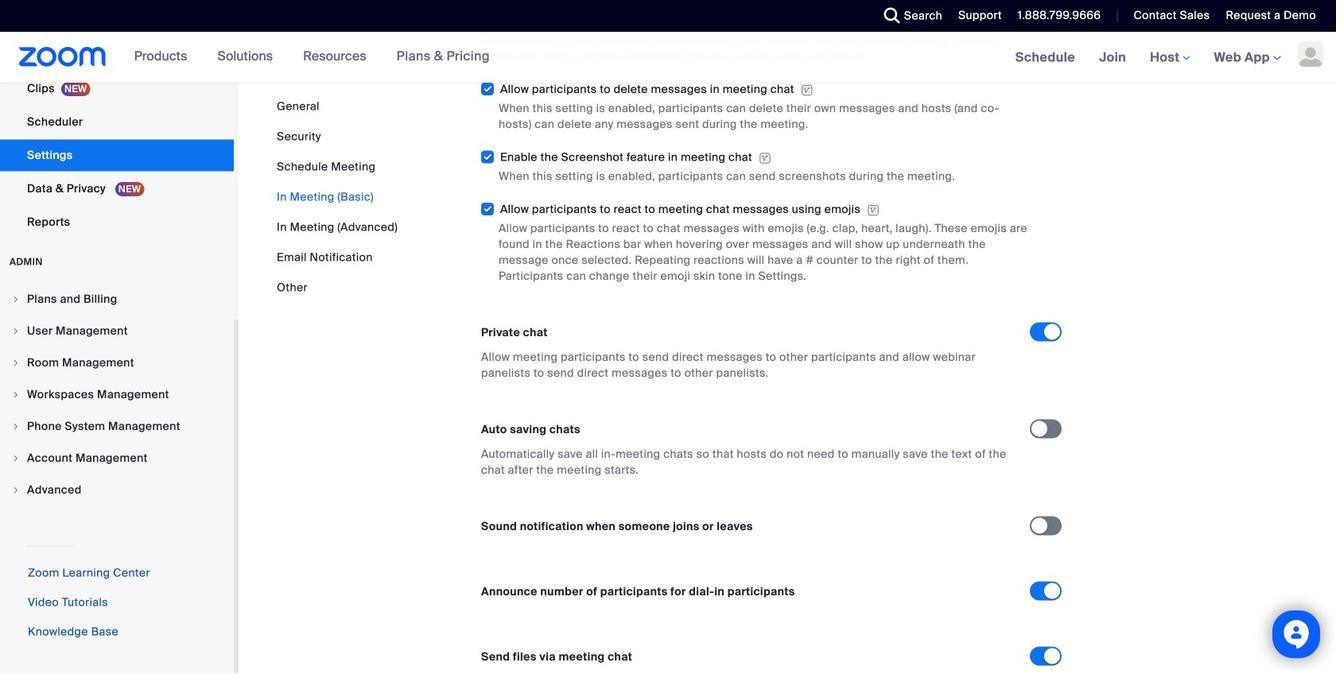 Task type: locate. For each thing, give the bounding box(es) containing it.
2 menu item from the top
[[0, 316, 234, 347]]

2 right image from the top
[[11, 390, 21, 400]]

right image for 7th menu item from the bottom
[[11, 295, 21, 304]]

right image
[[11, 327, 21, 336], [11, 390, 21, 400], [11, 454, 21, 464], [11, 486, 21, 495]]

menu item
[[0, 284, 234, 315], [0, 316, 234, 347], [0, 348, 234, 378], [0, 380, 234, 410], [0, 412, 234, 442], [0, 444, 234, 474], [0, 475, 234, 506]]

3 right image from the top
[[11, 454, 21, 464]]

2 right image from the top
[[11, 358, 21, 368]]

right image
[[11, 295, 21, 304], [11, 358, 21, 368], [11, 422, 21, 432]]

1 right image from the top
[[11, 295, 21, 304]]

right image for sixth menu item from the top
[[11, 454, 21, 464]]

personal menu menu
[[0, 0, 234, 240]]

1 vertical spatial right image
[[11, 358, 21, 368]]

'support version for 'allow participants to react to meeting chat messages using emojis image
[[867, 203, 880, 218]]

banner
[[0, 32, 1337, 84]]

menu bar
[[277, 99, 398, 296]]

meetings navigation
[[1004, 32, 1337, 84]]

3 right image from the top
[[11, 422, 21, 432]]

product information navigation
[[122, 32, 502, 83]]

admin menu menu
[[0, 284, 234, 507]]

6 menu item from the top
[[0, 444, 234, 474]]

1 right image from the top
[[11, 327, 21, 336]]

1 menu item from the top
[[0, 284, 234, 315]]

0 vertical spatial right image
[[11, 295, 21, 304]]

2 vertical spatial right image
[[11, 422, 21, 432]]

'support version for 'allow participants to delete messages in meeting chat image
[[801, 83, 814, 98]]

4 right image from the top
[[11, 486, 21, 495]]



Task type: describe. For each thing, give the bounding box(es) containing it.
5 menu item from the top
[[0, 412, 234, 442]]

'support version for 'enable the screenshot feature in meeting chat image
[[759, 151, 772, 166]]

right image for 7th menu item from the top of the admin menu menu
[[11, 486, 21, 495]]

right image for third menu item from the bottom of the admin menu menu
[[11, 422, 21, 432]]

right image for 5th menu item from the bottom of the admin menu menu
[[11, 358, 21, 368]]

right image for second menu item from the top
[[11, 327, 21, 336]]

7 menu item from the top
[[0, 475, 234, 506]]

zoom logo image
[[19, 47, 106, 67]]

3 menu item from the top
[[0, 348, 234, 378]]

profile picture image
[[1299, 41, 1324, 67]]

right image for 4th menu item from the bottom of the admin menu menu
[[11, 390, 21, 400]]

4 menu item from the top
[[0, 380, 234, 410]]



Task type: vqa. For each thing, say whether or not it's contained in the screenshot.
'Support Version for 'Allow participants to react to meeting chat messages using emojis icon
yes



